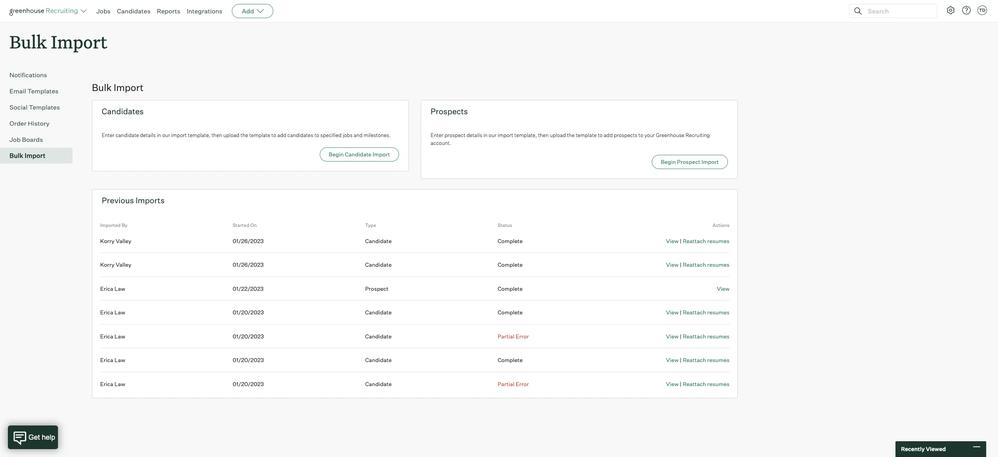Task type: vqa. For each thing, say whether or not it's contained in the screenshot.
Law associated with 5th Reattach resumes 'link'
yes



Task type: locate. For each thing, give the bounding box(es) containing it.
import inside enter prospect details in our import template, then upload the template to add prospects to your greenhouse recruiting account.
[[498, 132, 514, 139]]

erica law
[[100, 285, 125, 292], [100, 309, 125, 316], [100, 333, 125, 340], [100, 357, 125, 364], [100, 381, 125, 388]]

|
[[680, 238, 682, 244], [680, 262, 682, 268], [680, 309, 682, 316], [680, 333, 682, 340], [680, 357, 682, 364], [680, 381, 682, 388]]

01/22/2023
[[233, 285, 264, 292]]

1 horizontal spatial enter
[[431, 132, 444, 139]]

0 vertical spatial begin
[[329, 151, 344, 158]]

2 to from the left
[[315, 132, 319, 139]]

candidates up candidate
[[102, 107, 144, 116]]

0 horizontal spatial our
[[162, 132, 170, 139]]

1 then from the left
[[212, 132, 222, 139]]

templates down email templates link
[[29, 103, 60, 111]]

upload inside enter prospect details in our import template, then upload the template to add prospects to your greenhouse recruiting account.
[[550, 132, 566, 139]]

details
[[140, 132, 156, 139], [467, 132, 482, 139]]

enter prospect details in our import template, then upload the template to add prospects to your greenhouse recruiting account.
[[431, 132, 710, 146]]

view for 2nd "reattach resumes" link from the bottom of the page
[[666, 357, 679, 364]]

1 horizontal spatial begin
[[661, 159, 676, 165]]

order history link
[[9, 119, 69, 128]]

td button
[[976, 4, 989, 17]]

prospects
[[614, 132, 638, 139]]

3 | from the top
[[680, 309, 682, 316]]

1 vertical spatial valley
[[116, 262, 131, 268]]

1 vertical spatial prospect
[[365, 285, 389, 292]]

templates
[[27, 87, 59, 95], [29, 103, 60, 111]]

1 vertical spatial 01/26/2023
[[233, 262, 264, 268]]

1 korry from the top
[[100, 238, 115, 244]]

recently viewed
[[901, 446, 946, 453]]

1 horizontal spatial then
[[538, 132, 549, 139]]

in inside enter prospect details in our import template, then upload the template to add prospects to your greenhouse recruiting account.
[[484, 132, 488, 139]]

template
[[249, 132, 270, 139], [576, 132, 597, 139]]

configure image
[[946, 6, 956, 15]]

1 horizontal spatial template
[[576, 132, 597, 139]]

previous
[[102, 196, 134, 206]]

import inside "begin candidate import" button
[[373, 151, 390, 158]]

resumes for 4th "reattach resumes" link from the bottom of the page
[[708, 309, 730, 316]]

0 horizontal spatial template,
[[188, 132, 211, 139]]

details right candidate
[[140, 132, 156, 139]]

upload
[[223, 132, 240, 139], [550, 132, 566, 139]]

begin
[[329, 151, 344, 158], [661, 159, 676, 165]]

enter up account.
[[431, 132, 444, 139]]

template for candidates
[[249, 132, 270, 139]]

enter for prospects
[[431, 132, 444, 139]]

2 enter from the left
[[431, 132, 444, 139]]

partial error
[[498, 333, 529, 340], [498, 381, 529, 388]]

bulk
[[9, 30, 47, 53], [92, 82, 112, 94], [9, 152, 23, 160]]

2 law from the top
[[115, 309, 125, 316]]

0 horizontal spatial details
[[140, 132, 156, 139]]

view
[[666, 238, 679, 244], [666, 262, 679, 268], [717, 285, 730, 292], [666, 309, 679, 316], [666, 333, 679, 340], [666, 357, 679, 364], [666, 381, 679, 388]]

then
[[212, 132, 222, 139], [538, 132, 549, 139]]

5 law from the top
[[115, 381, 125, 388]]

0 vertical spatial korry
[[100, 238, 115, 244]]

2 details from the left
[[467, 132, 482, 139]]

your
[[645, 132, 655, 139]]

add inside enter prospect details in our import template, then upload the template to add prospects to your greenhouse recruiting account.
[[604, 132, 613, 139]]

account.
[[431, 140, 451, 146]]

4 view | reattach resumes from the top
[[666, 333, 730, 340]]

law for sixth "reattach resumes" link from the top
[[115, 381, 125, 388]]

status
[[498, 223, 512, 228]]

1 vertical spatial partial
[[498, 381, 515, 388]]

3 resumes from the top
[[708, 309, 730, 316]]

1 partial error from the top
[[498, 333, 529, 340]]

1 partial from the top
[[498, 333, 515, 340]]

1 add from the left
[[277, 132, 286, 139]]

2 vertical spatial bulk import
[[9, 152, 45, 160]]

0 vertical spatial korry valley
[[100, 238, 131, 244]]

1 vertical spatial korry
[[100, 262, 115, 268]]

1 view | reattach resumes from the top
[[666, 238, 730, 244]]

our
[[162, 132, 170, 139], [489, 132, 497, 139]]

greenhouse
[[656, 132, 685, 139]]

01/26/2023
[[233, 238, 264, 244], [233, 262, 264, 268]]

template,
[[188, 132, 211, 139], [515, 132, 537, 139]]

import
[[51, 30, 107, 53], [114, 82, 144, 94], [373, 151, 390, 158], [25, 152, 45, 160], [702, 159, 719, 165]]

add
[[277, 132, 286, 139], [604, 132, 613, 139]]

partial
[[498, 333, 515, 340], [498, 381, 515, 388]]

4 reattach resumes link from the top
[[683, 333, 730, 340]]

job boards link
[[9, 135, 69, 144]]

complete
[[498, 238, 523, 244], [498, 262, 523, 268], [498, 285, 523, 292], [498, 309, 523, 316], [498, 357, 523, 364]]

enter left candidate
[[102, 132, 115, 139]]

5 view | reattach resumes from the top
[[666, 357, 730, 364]]

0 vertical spatial 01/26/2023
[[233, 238, 264, 244]]

2 partial error from the top
[[498, 381, 529, 388]]

2 then from the left
[[538, 132, 549, 139]]

add button
[[232, 4, 273, 18]]

0 horizontal spatial enter
[[102, 132, 115, 139]]

2 import from the left
[[498, 132, 514, 139]]

details for candidates
[[140, 132, 156, 139]]

to left the your
[[639, 132, 644, 139]]

01/20/2023
[[233, 309, 264, 316], [233, 333, 264, 340], [233, 357, 264, 364], [233, 381, 264, 388]]

add left candidates
[[277, 132, 286, 139]]

begin for prospects
[[661, 159, 676, 165]]

1 | from the top
[[680, 238, 682, 244]]

candidate for 4th "reattach resumes" link from the bottom of the page
[[365, 309, 392, 316]]

template, for prospects
[[515, 132, 537, 139]]

1 horizontal spatial the
[[567, 132, 575, 139]]

0 vertical spatial partial
[[498, 333, 515, 340]]

| for sixth "reattach resumes" link from the top
[[680, 381, 682, 388]]

1 horizontal spatial details
[[467, 132, 482, 139]]

templates down notifications link
[[27, 87, 59, 95]]

to left specified
[[315, 132, 319, 139]]

email templates
[[9, 87, 59, 95]]

reattach for 3rd "reattach resumes" link from the bottom of the page
[[683, 333, 706, 340]]

6 reattach from the top
[[683, 381, 706, 388]]

1 01/26/2023 from the top
[[233, 238, 264, 244]]

candidate
[[116, 132, 139, 139]]

social
[[9, 103, 27, 111]]

1 the from the left
[[241, 132, 248, 139]]

templates inside "link"
[[29, 103, 60, 111]]

view for 4th "reattach resumes" link from the bottom of the page
[[666, 309, 679, 316]]

started on
[[233, 223, 257, 228]]

2 korry valley from the top
[[100, 262, 131, 268]]

1 vertical spatial partial error
[[498, 381, 529, 388]]

01/26/2023 up 01/22/2023
[[233, 262, 264, 268]]

error
[[516, 333, 529, 340], [516, 381, 529, 388]]

candidates
[[117, 7, 151, 15], [102, 107, 144, 116]]

candidate
[[345, 151, 372, 158], [365, 238, 392, 244], [365, 262, 392, 268], [365, 309, 392, 316], [365, 333, 392, 340], [365, 357, 392, 364], [365, 381, 392, 388]]

0 vertical spatial templates
[[27, 87, 59, 95]]

5 | from the top
[[680, 357, 682, 364]]

0 vertical spatial valley
[[116, 238, 131, 244]]

law for 2nd "reattach resumes" link from the bottom of the page
[[115, 357, 125, 364]]

1 horizontal spatial add
[[604, 132, 613, 139]]

2 complete from the top
[[498, 262, 523, 268]]

then for candidates
[[212, 132, 222, 139]]

01/26/2023 down the started on at the left top of page
[[233, 238, 264, 244]]

partial for 3rd "reattach resumes" link from the bottom of the page
[[498, 333, 515, 340]]

add left prospects at the top right of the page
[[604, 132, 613, 139]]

in for candidates
[[157, 132, 161, 139]]

0 horizontal spatial then
[[212, 132, 222, 139]]

template for prospects
[[576, 132, 597, 139]]

2 our from the left
[[489, 132, 497, 139]]

candidates link
[[117, 7, 151, 15]]

template inside enter prospect details in our import template, then upload the template to add prospects to your greenhouse recruiting account.
[[576, 132, 597, 139]]

import
[[171, 132, 187, 139], [498, 132, 514, 139]]

history
[[28, 120, 50, 127]]

candidate for 2nd "reattach resumes" link from the bottom of the page
[[365, 357, 392, 364]]

6 resumes from the top
[[708, 381, 730, 388]]

reattach for 5th "reattach resumes" link from the bottom of the page
[[683, 262, 706, 268]]

resumes for sixth "reattach resumes" link from the top
[[708, 381, 730, 388]]

3 reattach from the top
[[683, 309, 706, 316]]

reattach resumes link
[[683, 238, 730, 244], [683, 262, 730, 268], [683, 309, 730, 316], [683, 333, 730, 340], [683, 357, 730, 364], [683, 381, 730, 388]]

| for first "reattach resumes" link from the top of the page
[[680, 238, 682, 244]]

details for prospects
[[467, 132, 482, 139]]

details right the prospect
[[467, 132, 482, 139]]

law
[[115, 285, 125, 292], [115, 309, 125, 316], [115, 333, 125, 340], [115, 357, 125, 364], [115, 381, 125, 388]]

korry
[[100, 238, 115, 244], [100, 262, 115, 268]]

our for prospects
[[489, 132, 497, 139]]

0 horizontal spatial prospect
[[365, 285, 389, 292]]

reports
[[157, 7, 180, 15]]

view | reattach resumes for 5th "reattach resumes" link from the bottom of the page
[[666, 262, 730, 268]]

view link for 4th "reattach resumes" link from the bottom of the page
[[666, 309, 679, 316]]

bulk import
[[9, 30, 107, 53], [92, 82, 144, 94], [9, 152, 45, 160]]

korry valley for first "reattach resumes" link from the top of the page view link
[[100, 238, 131, 244]]

candidates right jobs link
[[117, 7, 151, 15]]

5 reattach resumes link from the top
[[683, 357, 730, 364]]

0 horizontal spatial in
[[157, 132, 161, 139]]

to
[[272, 132, 276, 139], [315, 132, 319, 139], [598, 132, 603, 139], [639, 132, 644, 139]]

templates for social templates
[[29, 103, 60, 111]]

view | reattach resumes for sixth "reattach resumes" link from the top
[[666, 381, 730, 388]]

imports
[[136, 196, 165, 206]]

3 law from the top
[[115, 333, 125, 340]]

boards
[[22, 136, 43, 144]]

enter for candidates
[[102, 132, 115, 139]]

3 erica from the top
[[100, 333, 113, 340]]

social templates
[[9, 103, 60, 111]]

1 horizontal spatial template,
[[515, 132, 537, 139]]

1 vertical spatial begin
[[661, 159, 676, 165]]

2 template from the left
[[576, 132, 597, 139]]

view | reattach resumes for first "reattach resumes" link from the top of the page
[[666, 238, 730, 244]]

0 horizontal spatial template
[[249, 132, 270, 139]]

begin prospect import
[[661, 159, 719, 165]]

templates for email templates
[[27, 87, 59, 95]]

6 | from the top
[[680, 381, 682, 388]]

upload for prospects
[[550, 132, 566, 139]]

erica
[[100, 285, 113, 292], [100, 309, 113, 316], [100, 333, 113, 340], [100, 357, 113, 364], [100, 381, 113, 388]]

our inside enter prospect details in our import template, then upload the template to add prospects to your greenhouse recruiting account.
[[489, 132, 497, 139]]

resumes for 3rd "reattach resumes" link from the bottom of the page
[[708, 333, 730, 340]]

4 erica law from the top
[[100, 357, 125, 364]]

partial error for 3rd "reattach resumes" link from the bottom of the page
[[498, 333, 529, 340]]

3 reattach resumes link from the top
[[683, 309, 730, 316]]

1 horizontal spatial upload
[[550, 132, 566, 139]]

2 in from the left
[[484, 132, 488, 139]]

1 erica law from the top
[[100, 285, 125, 292]]

0 vertical spatial partial error
[[498, 333, 529, 340]]

1 reattach resumes link from the top
[[683, 238, 730, 244]]

on
[[250, 223, 257, 228]]

1 law from the top
[[115, 285, 125, 292]]

in right the prospect
[[484, 132, 488, 139]]

2 korry from the top
[[100, 262, 115, 268]]

to left prospects at the top right of the page
[[598, 132, 603, 139]]

2 vertical spatial bulk
[[9, 152, 23, 160]]

2 template, from the left
[[515, 132, 537, 139]]

candidates
[[288, 132, 313, 139]]

view | reattach resumes for 3rd "reattach resumes" link from the bottom of the page
[[666, 333, 730, 340]]

1 enter from the left
[[102, 132, 115, 139]]

the inside enter prospect details in our import template, then upload the template to add prospects to your greenhouse recruiting account.
[[567, 132, 575, 139]]

our right the prospect
[[489, 132, 497, 139]]

2 erica from the top
[[100, 309, 113, 316]]

4 reattach from the top
[[683, 333, 706, 340]]

and
[[354, 132, 363, 139]]

0 vertical spatial bulk import
[[9, 30, 107, 53]]

then for prospects
[[538, 132, 549, 139]]

enter
[[102, 132, 115, 139], [431, 132, 444, 139]]

2 the from the left
[[567, 132, 575, 139]]

then inside enter prospect details in our import template, then upload the template to add prospects to your greenhouse recruiting account.
[[538, 132, 549, 139]]

0 vertical spatial prospect
[[677, 159, 701, 165]]

1 horizontal spatial our
[[489, 132, 497, 139]]

prospect
[[677, 159, 701, 165], [365, 285, 389, 292]]

1 vertical spatial korry valley
[[100, 262, 131, 268]]

the for prospects
[[567, 132, 575, 139]]

email templates link
[[9, 86, 69, 96]]

import for candidates
[[171, 132, 187, 139]]

0 vertical spatial bulk
[[9, 30, 47, 53]]

korry valley
[[100, 238, 131, 244], [100, 262, 131, 268]]

1 erica from the top
[[100, 285, 113, 292]]

prospects
[[431, 107, 468, 116]]

template, inside enter prospect details in our import template, then upload the template to add prospects to your greenhouse recruiting account.
[[515, 132, 537, 139]]

in right candidate
[[157, 132, 161, 139]]

begin down greenhouse
[[661, 159, 676, 165]]

4 law from the top
[[115, 357, 125, 364]]

2 reattach from the top
[[683, 262, 706, 268]]

1 details from the left
[[140, 132, 156, 139]]

1 import from the left
[[171, 132, 187, 139]]

2 error from the top
[[516, 381, 529, 388]]

0 horizontal spatial import
[[171, 132, 187, 139]]

3 view | reattach resumes from the top
[[666, 309, 730, 316]]

reattach for 4th "reattach resumes" link from the bottom of the page
[[683, 309, 706, 316]]

in for prospects
[[484, 132, 488, 139]]

1 upload from the left
[[223, 132, 240, 139]]

specified
[[320, 132, 342, 139]]

1 horizontal spatial import
[[498, 132, 514, 139]]

our right candidate
[[162, 132, 170, 139]]

1 template from the left
[[249, 132, 270, 139]]

1 our from the left
[[162, 132, 170, 139]]

| for 4th "reattach resumes" link from the bottom of the page
[[680, 309, 682, 316]]

2 | from the top
[[680, 262, 682, 268]]

job
[[9, 136, 21, 144]]

recently
[[901, 446, 925, 453]]

view | reattach resumes
[[666, 238, 730, 244], [666, 262, 730, 268], [666, 309, 730, 316], [666, 333, 730, 340], [666, 357, 730, 364], [666, 381, 730, 388]]

begin down specified
[[329, 151, 344, 158]]

0 horizontal spatial begin
[[329, 151, 344, 158]]

2 add from the left
[[604, 132, 613, 139]]

1 vertical spatial error
[[516, 381, 529, 388]]

1 resumes from the top
[[708, 238, 730, 244]]

2 01/20/2023 from the top
[[233, 333, 264, 340]]

law for 4th "reattach resumes" link from the bottom of the page
[[115, 309, 125, 316]]

details inside enter prospect details in our import template, then upload the template to add prospects to your greenhouse recruiting account.
[[467, 132, 482, 139]]

enter inside enter prospect details in our import template, then upload the template to add prospects to your greenhouse recruiting account.
[[431, 132, 444, 139]]

candidate for 3rd "reattach resumes" link from the bottom of the page
[[365, 333, 392, 340]]

1 horizontal spatial prospect
[[677, 159, 701, 165]]

2 partial from the top
[[498, 381, 515, 388]]

valley
[[116, 238, 131, 244], [116, 262, 131, 268]]

1 in from the left
[[157, 132, 161, 139]]

jobs link
[[96, 7, 111, 15]]

2 upload from the left
[[550, 132, 566, 139]]

reports link
[[157, 7, 180, 15]]

the
[[241, 132, 248, 139], [567, 132, 575, 139]]

1 horizontal spatial in
[[484, 132, 488, 139]]

reattach
[[683, 238, 706, 244], [683, 262, 706, 268], [683, 309, 706, 316], [683, 333, 706, 340], [683, 357, 706, 364], [683, 381, 706, 388]]

resumes
[[708, 238, 730, 244], [708, 262, 730, 268], [708, 309, 730, 316], [708, 333, 730, 340], [708, 357, 730, 364], [708, 381, 730, 388]]

imported by
[[100, 223, 127, 228]]

5 reattach from the top
[[683, 357, 706, 364]]

5 resumes from the top
[[708, 357, 730, 364]]

0 horizontal spatial upload
[[223, 132, 240, 139]]

2 resumes from the top
[[708, 262, 730, 268]]

to left candidates
[[272, 132, 276, 139]]

4 | from the top
[[680, 333, 682, 340]]

1 korry valley from the top
[[100, 238, 131, 244]]

order history
[[9, 120, 50, 127]]

1 reattach from the top
[[683, 238, 706, 244]]

2 01/26/2023 from the top
[[233, 262, 264, 268]]

6 view | reattach resumes from the top
[[666, 381, 730, 388]]

import inside begin prospect import button
[[702, 159, 719, 165]]

5 erica from the top
[[100, 381, 113, 388]]

3 01/20/2023 from the top
[[233, 357, 264, 364]]

0 vertical spatial error
[[516, 333, 529, 340]]

resumes for 2nd "reattach resumes" link from the bottom of the page
[[708, 357, 730, 364]]

1 vertical spatial bulk import
[[92, 82, 144, 94]]

1 template, from the left
[[188, 132, 211, 139]]

0 horizontal spatial the
[[241, 132, 248, 139]]

3 erica law from the top
[[100, 333, 125, 340]]

recruiting
[[686, 132, 710, 139]]

1 vertical spatial templates
[[29, 103, 60, 111]]

| for 2nd "reattach resumes" link from the bottom of the page
[[680, 357, 682, 364]]

2 view | reattach resumes from the top
[[666, 262, 730, 268]]

0 horizontal spatial add
[[277, 132, 286, 139]]

4 resumes from the top
[[708, 333, 730, 340]]



Task type: describe. For each thing, give the bounding box(es) containing it.
4 01/20/2023 from the top
[[233, 381, 264, 388]]

korry for 5th "reattach resumes" link from the bottom of the page
[[100, 262, 115, 268]]

add for candidates
[[277, 132, 286, 139]]

2 reattach resumes link from the top
[[683, 262, 730, 268]]

notifications link
[[9, 70, 69, 80]]

2 erica law from the top
[[100, 309, 125, 316]]

5 erica law from the top
[[100, 381, 125, 388]]

candidate inside button
[[345, 151, 372, 158]]

the for candidates
[[241, 132, 248, 139]]

1 to from the left
[[272, 132, 276, 139]]

started
[[233, 223, 249, 228]]

01/26/2023 for first "reattach resumes" link from the top of the page
[[233, 238, 264, 244]]

view link for 3rd "reattach resumes" link from the bottom of the page
[[666, 333, 679, 340]]

job boards
[[9, 136, 43, 144]]

viewed
[[926, 446, 946, 453]]

milestones.
[[364, 132, 391, 139]]

1 valley from the top
[[116, 238, 131, 244]]

greenhouse recruiting image
[[9, 6, 80, 16]]

view | reattach resumes for 2nd "reattach resumes" link from the bottom of the page
[[666, 357, 730, 364]]

view link for sixth "reattach resumes" link from the top
[[666, 381, 679, 388]]

jobs
[[96, 7, 111, 15]]

4 to from the left
[[639, 132, 644, 139]]

1 error from the top
[[516, 333, 529, 340]]

import inside bulk import link
[[25, 152, 45, 160]]

4 erica from the top
[[100, 357, 113, 364]]

view for 3rd "reattach resumes" link from the bottom of the page
[[666, 333, 679, 340]]

email
[[9, 87, 26, 95]]

begin for candidates
[[329, 151, 344, 158]]

4 complete from the top
[[498, 309, 523, 316]]

view link for 5th "reattach resumes" link from the bottom of the page
[[666, 262, 679, 268]]

Search text field
[[866, 5, 930, 17]]

1 vertical spatial bulk
[[92, 82, 112, 94]]

order
[[9, 120, 26, 127]]

our for candidates
[[162, 132, 170, 139]]

3 to from the left
[[598, 132, 603, 139]]

candidate for first "reattach resumes" link from the top of the page
[[365, 238, 392, 244]]

view link for 2nd "reattach resumes" link from the bottom of the page
[[666, 357, 679, 364]]

partial error for sixth "reattach resumes" link from the top
[[498, 381, 529, 388]]

td button
[[978, 6, 987, 15]]

01/26/2023 for 5th "reattach resumes" link from the bottom of the page
[[233, 262, 264, 268]]

view for first "reattach resumes" link from the top of the page
[[666, 238, 679, 244]]

previous imports
[[102, 196, 165, 206]]

korry valley for view link corresponding to 5th "reattach resumes" link from the bottom of the page
[[100, 262, 131, 268]]

view for sixth "reattach resumes" link from the top
[[666, 381, 679, 388]]

0 vertical spatial candidates
[[117, 7, 151, 15]]

6 reattach resumes link from the top
[[683, 381, 730, 388]]

begin candidate import
[[329, 151, 390, 158]]

template, for candidates
[[188, 132, 211, 139]]

2 valley from the top
[[116, 262, 131, 268]]

law for 3rd "reattach resumes" link from the bottom of the page
[[115, 333, 125, 340]]

bulk import link
[[9, 151, 69, 161]]

type
[[365, 223, 376, 228]]

korry for first "reattach resumes" link from the top of the page
[[100, 238, 115, 244]]

partial for sixth "reattach resumes" link from the top
[[498, 381, 515, 388]]

resumes for 5th "reattach resumes" link from the bottom of the page
[[708, 262, 730, 268]]

social templates link
[[9, 103, 69, 112]]

view | reattach resumes for 4th "reattach resumes" link from the bottom of the page
[[666, 309, 730, 316]]

reattach for sixth "reattach resumes" link from the top
[[683, 381, 706, 388]]

enter candidate details in our import template, then upload the template to add candidates to specified jobs and milestones.
[[102, 132, 391, 139]]

5 complete from the top
[[498, 357, 523, 364]]

1 vertical spatial candidates
[[102, 107, 144, 116]]

view for 5th "reattach resumes" link from the bottom of the page
[[666, 262, 679, 268]]

upload for candidates
[[223, 132, 240, 139]]

prospect inside button
[[677, 159, 701, 165]]

integrations
[[187, 7, 223, 15]]

import for prospects
[[498, 132, 514, 139]]

candidate for 5th "reattach resumes" link from the bottom of the page
[[365, 262, 392, 268]]

integrations link
[[187, 7, 223, 15]]

by
[[122, 223, 127, 228]]

view link for first "reattach resumes" link from the top of the page
[[666, 238, 679, 244]]

actions
[[713, 223, 730, 228]]

jobs
[[343, 132, 353, 139]]

resumes for first "reattach resumes" link from the top of the page
[[708, 238, 730, 244]]

begin prospect import button
[[652, 155, 728, 169]]

reattach for 2nd "reattach resumes" link from the bottom of the page
[[683, 357, 706, 364]]

prospect
[[445, 132, 466, 139]]

1 01/20/2023 from the top
[[233, 309, 264, 316]]

3 complete from the top
[[498, 285, 523, 292]]

imported
[[100, 223, 121, 228]]

td
[[980, 7, 986, 13]]

reattach for first "reattach resumes" link from the top of the page
[[683, 238, 706, 244]]

| for 3rd "reattach resumes" link from the bottom of the page
[[680, 333, 682, 340]]

1 complete from the top
[[498, 238, 523, 244]]

notifications
[[9, 71, 47, 79]]

add
[[242, 7, 254, 15]]

candidate for sixth "reattach resumes" link from the top
[[365, 381, 392, 388]]

| for 5th "reattach resumes" link from the bottom of the page
[[680, 262, 682, 268]]

add for prospects
[[604, 132, 613, 139]]

begin candidate import button
[[320, 147, 399, 162]]



